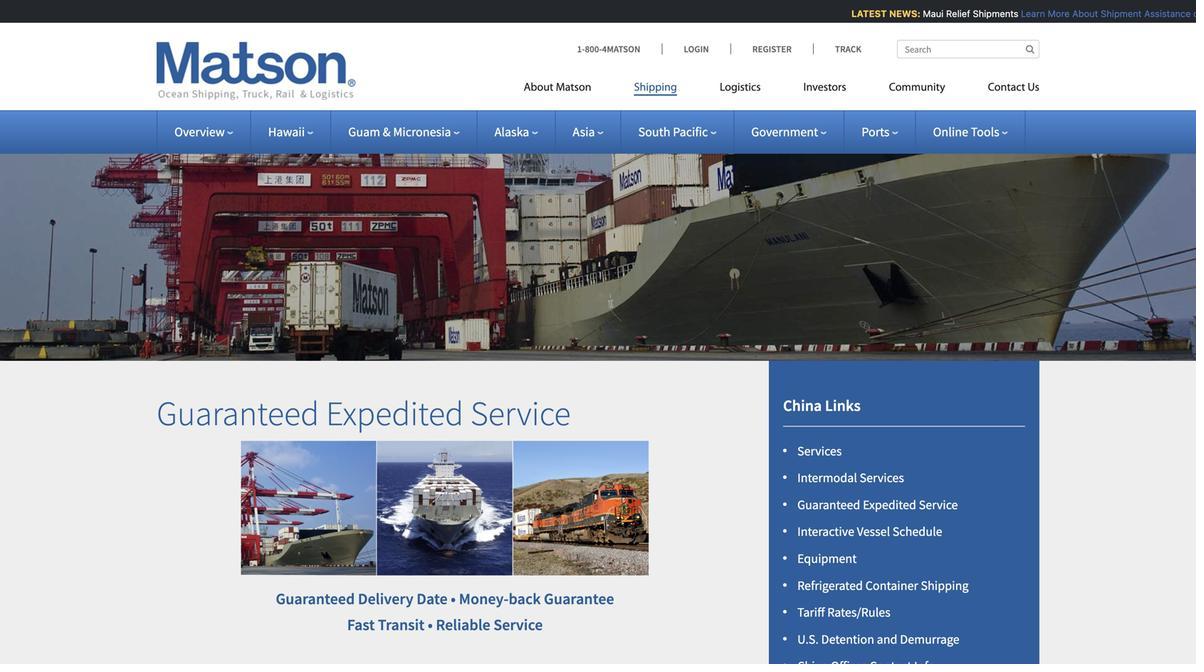 Task type: describe. For each thing, give the bounding box(es) containing it.
service inside 'guaranteed delivery date • money-back guarantee fast transit • reliable service'
[[494, 615, 543, 635]]

vessel
[[857, 524, 890, 540]]

refrigerated container shipping link
[[798, 578, 969, 594]]

about matson link
[[524, 75, 613, 104]]

china links section
[[751, 361, 1058, 664]]

login link
[[662, 43, 730, 55]]

register
[[753, 43, 792, 55]]

online tools
[[933, 124, 1000, 140]]

maui
[[919, 8, 939, 19]]

or
[[1189, 8, 1196, 19]]

community
[[889, 82, 945, 94]]

4matson
[[602, 43, 641, 55]]

shipments
[[968, 8, 1014, 19]]

south
[[639, 124, 671, 140]]

south pacific link
[[639, 124, 717, 140]]

ports
[[862, 124, 890, 140]]

track link
[[813, 43, 862, 55]]

asia
[[573, 124, 595, 140]]

expedited inside china links section
[[863, 497, 917, 513]]

relief
[[942, 8, 966, 19]]

1-
[[577, 43, 585, 55]]

alaska link
[[495, 124, 538, 140]]

top menu navigation
[[524, 75, 1040, 104]]

equipment
[[798, 551, 857, 567]]

micronesia
[[393, 124, 451, 140]]

0 vertical spatial service
[[471, 392, 571, 435]]

guam
[[348, 124, 380, 140]]

1 horizontal spatial •
[[451, 589, 456, 609]]

800-
[[585, 43, 602, 55]]

guaranteed inside china links section
[[798, 497, 861, 513]]

china links
[[783, 396, 861, 415]]

money-
[[459, 589, 509, 609]]

contact us
[[988, 82, 1040, 94]]

online tools link
[[933, 124, 1008, 140]]

logistics
[[720, 82, 761, 94]]

about matson
[[524, 82, 592, 94]]

alaska
[[495, 124, 529, 140]]

learn
[[1017, 8, 1041, 19]]

detention
[[821, 632, 875, 648]]

blue matson logo with ocean, shipping, truck, rail and logistics written beneath it. image
[[157, 42, 356, 100]]

transit
[[378, 615, 425, 635]]

schedule
[[893, 524, 943, 540]]

shipping inside china links section
[[921, 578, 969, 594]]

news:
[[885, 8, 916, 19]]

delivery
[[358, 589, 414, 609]]

u.s.
[[798, 632, 819, 648]]

government
[[752, 124, 818, 140]]

interactive
[[798, 524, 855, 540]]

pacific
[[673, 124, 708, 140]]

intermodal
[[798, 470, 857, 486]]

1-800-4matson
[[577, 43, 641, 55]]

asia link
[[573, 124, 604, 140]]

hawaii
[[268, 124, 305, 140]]

shipping inside 'link'
[[634, 82, 677, 94]]

matson
[[556, 82, 592, 94]]

u.s. detention and demurrage
[[798, 632, 960, 648]]

u.s. detention and demurrage link
[[798, 632, 960, 648]]

shipping link
[[613, 75, 699, 104]]

guaranteed expedited service inside china links section
[[798, 497, 958, 513]]

1 horizontal spatial about
[[1068, 8, 1094, 19]]

container
[[866, 578, 918, 594]]

Search search field
[[897, 40, 1040, 58]]

guaranteed inside 'guaranteed delivery date • money-back guarantee fast transit • reliable service'
[[276, 589, 355, 609]]

overview link
[[174, 124, 233, 140]]

shipment
[[1096, 8, 1137, 19]]

contact
[[988, 82, 1025, 94]]



Task type: vqa. For each thing, say whether or not it's contained in the screenshot.
LOAD TO VESSEL
no



Task type: locate. For each thing, give the bounding box(es) containing it.
reliable
[[436, 615, 491, 635]]

more
[[1043, 8, 1065, 19]]

guarantee
[[544, 589, 614, 609]]

• right date
[[451, 589, 456, 609]]

search image
[[1026, 45, 1035, 54]]

0 vertical spatial expedited
[[326, 392, 464, 435]]

1 vertical spatial expedited
[[863, 497, 917, 513]]

refrigerated container shipping
[[798, 578, 969, 594]]

links
[[825, 396, 861, 415]]

0 horizontal spatial services
[[798, 443, 842, 459]]

guam & micronesia
[[348, 124, 451, 140]]

1 horizontal spatial shipping
[[921, 578, 969, 594]]

about right more
[[1068, 8, 1094, 19]]

us
[[1028, 82, 1040, 94]]

1 vertical spatial about
[[524, 82, 554, 94]]

1 vertical spatial •
[[428, 615, 433, 635]]

0 horizontal spatial shipping
[[634, 82, 677, 94]]

interactive vessel schedule
[[798, 524, 943, 540]]

assistance
[[1140, 8, 1187, 19]]

services link
[[798, 443, 842, 459]]

about
[[1068, 8, 1094, 19], [524, 82, 554, 94]]

shipping right container
[[921, 578, 969, 594]]

logistics link
[[699, 75, 782, 104]]

&
[[383, 124, 391, 140]]

guaranteed expedited service
[[157, 392, 571, 435], [798, 497, 958, 513]]

• down date
[[428, 615, 433, 635]]

1 vertical spatial guaranteed
[[798, 497, 861, 513]]

service
[[471, 392, 571, 435], [919, 497, 958, 513], [494, 615, 543, 635]]

0 horizontal spatial expedited
[[326, 392, 464, 435]]

intermodal services link
[[798, 470, 904, 486]]

demurrage
[[900, 632, 960, 648]]

2 vertical spatial guaranteed
[[276, 589, 355, 609]]

0 horizontal spatial about
[[524, 82, 554, 94]]

register link
[[730, 43, 813, 55]]

0 vertical spatial guaranteed
[[157, 392, 319, 435]]

service inside china links section
[[919, 497, 958, 513]]

ports link
[[862, 124, 898, 140]]

guaranteed delivery date • money-back guarantee fast transit • reliable service
[[276, 589, 614, 635]]

services up the guaranteed expedited service link
[[860, 470, 904, 486]]

track
[[835, 43, 862, 55]]

1 horizontal spatial expedited
[[863, 497, 917, 513]]

community link
[[868, 75, 967, 104]]

learn more about shipment assistance or link
[[1017, 8, 1196, 19]]

refrigerated
[[798, 578, 863, 594]]

investors
[[804, 82, 846, 94]]

matson containership at port and at sea. matson containers transported by train. image
[[241, 441, 649, 576]]

latest news: maui relief shipments learn more about shipment assistance or
[[847, 8, 1196, 19]]

about left matson
[[524, 82, 554, 94]]

equipment link
[[798, 551, 857, 567]]

0 horizontal spatial •
[[428, 615, 433, 635]]

back
[[509, 589, 541, 609]]

hawaii link
[[268, 124, 313, 140]]

about inside the top menu navigation
[[524, 82, 554, 94]]

and
[[877, 632, 898, 648]]

date
[[417, 589, 448, 609]]

0 vertical spatial •
[[451, 589, 456, 609]]

investors link
[[782, 75, 868, 104]]

0 vertical spatial about
[[1068, 8, 1094, 19]]

china
[[783, 396, 822, 415]]

tariff rates/rules
[[798, 605, 891, 621]]

interactive vessel schedule link
[[798, 524, 943, 540]]

tools
[[971, 124, 1000, 140]]

expedited
[[326, 392, 464, 435], [863, 497, 917, 513]]

tariff
[[798, 605, 825, 621]]

services
[[798, 443, 842, 459], [860, 470, 904, 486]]

guam & micronesia link
[[348, 124, 460, 140]]

latest
[[847, 8, 883, 19]]

overview
[[174, 124, 225, 140]]

shipping up south
[[634, 82, 677, 94]]

matson containership manulani at terminal preparing to ship from china. image
[[0, 131, 1196, 361]]

tariff rates/rules link
[[798, 605, 891, 621]]

1 vertical spatial services
[[860, 470, 904, 486]]

None search field
[[897, 40, 1040, 58]]

government link
[[752, 124, 827, 140]]

rates/rules
[[828, 605, 891, 621]]

0 vertical spatial services
[[798, 443, 842, 459]]

south pacific
[[639, 124, 708, 140]]

online
[[933, 124, 969, 140]]

guaranteed
[[157, 392, 319, 435], [798, 497, 861, 513], [276, 589, 355, 609]]

0 vertical spatial shipping
[[634, 82, 677, 94]]

contact us link
[[967, 75, 1040, 104]]

1 horizontal spatial services
[[860, 470, 904, 486]]

1-800-4matson link
[[577, 43, 662, 55]]

0 vertical spatial guaranteed expedited service
[[157, 392, 571, 435]]

fast
[[347, 615, 375, 635]]

services up the intermodal
[[798, 443, 842, 459]]

1 vertical spatial guaranteed expedited service
[[798, 497, 958, 513]]

intermodal services
[[798, 470, 904, 486]]

1 vertical spatial shipping
[[921, 578, 969, 594]]

login
[[684, 43, 709, 55]]

1 horizontal spatial guaranteed expedited service
[[798, 497, 958, 513]]

1 vertical spatial service
[[919, 497, 958, 513]]

guaranteed expedited service link
[[798, 497, 958, 513]]

shipping
[[634, 82, 677, 94], [921, 578, 969, 594]]

2 vertical spatial service
[[494, 615, 543, 635]]

0 horizontal spatial guaranteed expedited service
[[157, 392, 571, 435]]



